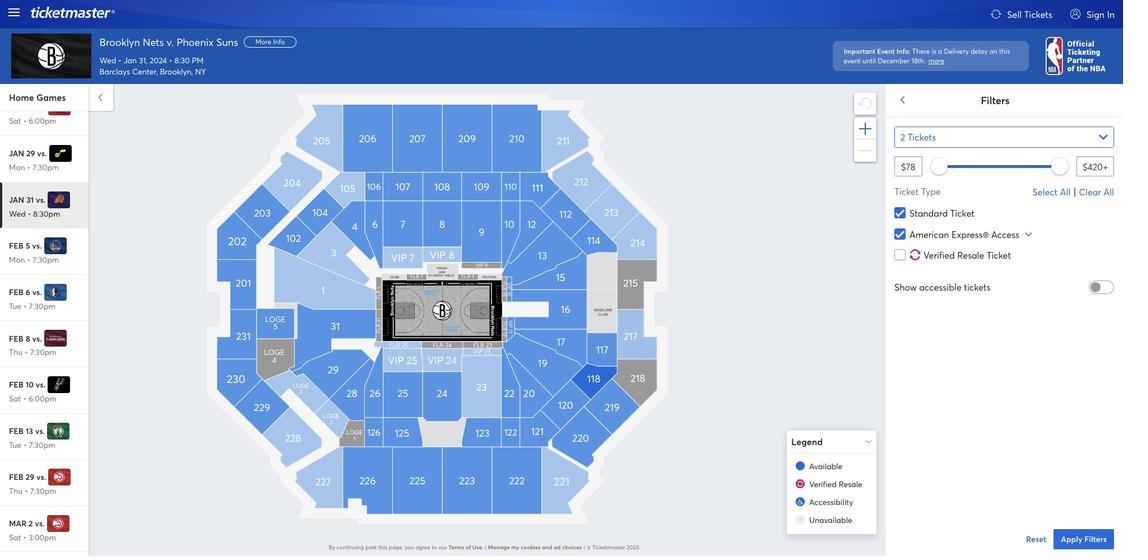 Task type: locate. For each thing, give the bounding box(es) containing it.
thu • 7:30pm for 8
[[9, 347, 56, 358]]

1 vertical spatial this
[[379, 545, 388, 552]]

sec inside sec 219, row 10 standard ticket
[[895, 226, 910, 237]]

2 mon from the top
[[9, 255, 25, 265]]

vs. right 31
[[36, 194, 46, 205]]

• down 5
[[27, 255, 30, 265]]

resale image
[[910, 250, 921, 261]]

1 vertical spatial minimum ticket price in us dollars slider
[[931, 158, 948, 175]]

1 6:00pm from the top
[[29, 116, 57, 126]]

1 maximum ticket price in us dollars slider from the top
[[1052, 126, 1069, 143]]

0 vertical spatial 6:00pm
[[29, 116, 57, 126]]

0 vertical spatial tue
[[9, 301, 21, 312]]

more dates button
[[0, 84, 113, 111]]

jan inside 'jan 27 vs. sat • 6:00pm'
[[9, 102, 24, 112]]

minimum ticket price in us dollars slider
[[931, 126, 948, 143], [931, 158, 948, 175]]

2 minimum price $78 text field from the top
[[895, 156, 923, 177]]

1 vertical spatial 8
[[953, 288, 958, 300]]

1 horizontal spatial resale
[[958, 250, 985, 261]]

maximum ticket price in us dollars slider left order
[[1052, 158, 1069, 175]]

1 vertical spatial 6:00pm
[[29, 394, 57, 404]]

sec 230, row 8 element
[[895, 288, 1084, 301]]

december
[[878, 56, 910, 65]]

terms of use link
[[449, 544, 482, 552]]

maximum price $420+ text field up clear all button
[[1077, 156, 1115, 177]]

27
[[26, 102, 34, 112]]

Minimum price $78 text field
[[895, 125, 923, 145], [895, 156, 923, 177]]

1 menu item from the top
[[887, 317, 1124, 348]]

1 horizontal spatial filters
[[1085, 534, 1108, 545]]

vs. right 6
[[32, 287, 42, 298]]

0 vertical spatial this
[[1000, 47, 1011, 55]]

1 mon from the top
[[9, 162, 25, 173]]

zoom out on interactive seat map image
[[859, 145, 873, 157]]

• left the 'jan'
[[118, 55, 122, 66]]

29 left atlanta hawks icon
[[26, 472, 34, 483]]

2 tue from the top
[[9, 440, 21, 451]]

verified for verified resale ticket
[[924, 250, 956, 261]]

feb up 'sat • 6:00pm'
[[9, 380, 24, 390]]

lowest price
[[923, 202, 969, 212]]

0 vertical spatial sat
[[9, 116, 21, 126]]

1 vertical spatial mon • 7:30pm
[[9, 255, 59, 265]]

6:00pm down feb 10 vs.
[[29, 394, 57, 404]]

1 horizontal spatial verified
[[924, 250, 956, 261]]

2 sat from the top
[[9, 394, 21, 404]]

verified down "available"
[[810, 480, 837, 490]]

1 tue • 7:30pm from the top
[[9, 301, 55, 312]]

8:30
[[175, 55, 190, 66]]

processing
[[895, 174, 934, 184]]

of left up
[[949, 174, 956, 184]]

1 vertical spatial wed
[[9, 208, 26, 219]]

1 jan from the top
[[9, 102, 24, 112]]

feb for feb 10
[[9, 380, 24, 390]]

2 vertical spatial jan
[[9, 194, 24, 205]]

1 horizontal spatial more
[[256, 38, 271, 46]]

info inside button
[[273, 38, 285, 46]]

2 thu • 7:30pm from the top
[[9, 486, 56, 497]]

0 vertical spatial tue • 7:30pm
[[9, 301, 55, 312]]

info
[[273, 38, 285, 46], [897, 46, 909, 55]]

to inside by continuing past this page, you agree to our terms of use . | manage my cookies and ad choices | © ticketmaster 2023.
[[432, 545, 437, 552]]

all down each
[[1061, 186, 1071, 198]]

18th.
[[912, 56, 926, 65]]

2 vertical spatial sat
[[9, 533, 21, 543]]

1 horizontal spatial to
[[970, 174, 977, 184]]

• down feb 6 vs.
[[23, 301, 27, 312]]

| down each
[[1074, 185, 1077, 199]]

more button
[[929, 56, 945, 66]]

vs. for feb 10 vs.
[[36, 380, 46, 390]]

$7.50
[[979, 174, 998, 184]]

resale up accessibility
[[839, 480, 863, 490]]

this inside "there is a delivery delay on this event until december 18th."
[[1000, 47, 1011, 55]]

american
[[910, 229, 950, 240]]

phoenix suns image
[[48, 192, 70, 208]]

• down feb 10 vs.
[[23, 394, 26, 404]]

8 up show accessible tickets
[[953, 257, 958, 269]]

1 vertical spatial price
[[951, 202, 969, 212]]

vs. left atlanta hawks icon
[[36, 472, 46, 483]]

2 6:00pm from the top
[[29, 394, 57, 404]]

price includes fees (before taxes if applicable). an order processing fee of up to $7.50 may be added to each order.
[[895, 163, 1105, 184]]

1 vertical spatial 10
[[26, 380, 34, 390]]

1 vertical spatial sat
[[9, 394, 21, 404]]

Maximum price $420+ text field
[[1077, 125, 1115, 145], [1077, 156, 1115, 177]]

1 maximum price $420+ text field from the top
[[1077, 125, 1115, 145]]

1 sat from the top
[[9, 116, 21, 126]]

standard down 219,
[[895, 240, 929, 250]]

• inside 'jan 27 vs. sat • 6:00pm'
[[23, 116, 26, 126]]

in
[[1108, 9, 1116, 20]]

0 vertical spatial minimum ticket price in us dollars slider
[[931, 126, 948, 143]]

vs. inside edp-link-label element
[[36, 194, 46, 205]]

to right up
[[970, 174, 977, 184]]

2 vertical spatial sec
[[895, 288, 910, 300]]

2 maximum price $420+ text field from the top
[[1077, 156, 1115, 177]]

6:00pm
[[29, 116, 57, 126], [29, 394, 57, 404]]

8 left tickets in the right of the page
[[953, 288, 958, 300]]

1 horizontal spatial of
[[949, 174, 956, 184]]

0 vertical spatial of
[[949, 174, 956, 184]]

0 vertical spatial wed
[[100, 55, 116, 66]]

7:30pm for jan 29 vs.
[[32, 162, 59, 173]]

thu • 7:30pm down the feb 29 vs.
[[9, 486, 56, 497]]

feb left atlanta hawks icon
[[9, 472, 24, 483]]

mon for jan
[[9, 162, 25, 173]]

0 horizontal spatial all
[[1061, 186, 1071, 198]]

1 vertical spatial sec
[[895, 257, 910, 269]]

order.
[[1084, 174, 1105, 184]]

minimum ticket price in us dollars slider up the type
[[931, 158, 948, 175]]

(before
[[963, 163, 989, 173]]

1 horizontal spatial this
[[1000, 47, 1011, 55]]

1 vertical spatial thu
[[9, 486, 22, 497]]

0 vertical spatial sec
[[895, 226, 910, 237]]

7:30pm down feb 5 vs. on the left of page
[[32, 255, 59, 265]]

mon for feb
[[9, 255, 25, 265]]

menu containing jan 27
[[0, 89, 89, 557]]

more left dates
[[8, 92, 27, 102]]

mon down feb 5 vs. on the left of page
[[9, 255, 25, 265]]

thu down feb 8 vs.
[[9, 347, 22, 358]]

1 vertical spatial more
[[8, 92, 27, 102]]

0 vertical spatial maximum ticket price in us dollars slider
[[1052, 126, 1069, 143]]

row down the standard ticket
[[931, 226, 948, 237]]

tue • 7:30pm for 6
[[9, 301, 55, 312]]

• down mar 2 vs.
[[23, 533, 26, 543]]

tue • 7:30pm down 13
[[9, 440, 55, 451]]

vs. left cleveland cavaliers 'icon'
[[32, 333, 42, 344]]

vs. right '27'
[[36, 102, 46, 112]]

feb left cleveland cavaliers 'icon'
[[9, 333, 24, 344]]

7:30pm down 6
[[29, 301, 55, 312]]

row inside sec 219, row 10 standard ticket
[[931, 226, 948, 237]]

jan 29 vs.
[[9, 148, 47, 159]]

minimum price $78 text field up includes
[[895, 125, 923, 145]]

feb left 5
[[9, 241, 24, 251]]

8 left cleveland cavaliers 'icon'
[[26, 333, 30, 344]]

1 vertical spatial maximum ticket price in us dollars slider
[[1052, 158, 1069, 175]]

resale
[[958, 250, 985, 261], [839, 480, 863, 490]]

feb left 6
[[9, 287, 24, 298]]

sec for sec 219, row 10 standard ticket
[[895, 226, 910, 237]]

31
[[26, 194, 34, 205]]

$78.10
[[1093, 296, 1116, 306]]

phoenix
[[177, 35, 214, 49]]

6:00pm inside 'jan 27 vs. sat • 6:00pm'
[[29, 116, 57, 126]]

1 horizontal spatial price
[[951, 202, 969, 212]]

• inside edp-link-label element
[[28, 208, 31, 219]]

standard up 219,
[[910, 208, 949, 219]]

0 vertical spatial standard
[[910, 208, 949, 219]]

0 vertical spatial more
[[256, 38, 271, 46]]

price up processing
[[895, 163, 913, 173]]

1 horizontal spatial 10
[[951, 226, 960, 237]]

manage my cookies and ad choices link
[[488, 544, 582, 552]]

this
[[1000, 47, 1011, 55], [379, 545, 388, 552]]

wed • 8:30pm
[[9, 208, 60, 219]]

wed inside edp-link-label element
[[9, 208, 26, 219]]

1 feb from the top
[[9, 241, 24, 251]]

6 feb from the top
[[9, 472, 24, 483]]

1 vertical spatial tue • 7:30pm
[[9, 440, 55, 451]]

2 vertical spatial row
[[932, 288, 950, 300]]

2 tue • 7:30pm from the top
[[9, 440, 55, 451]]

sec inside sec 202, row 8 element
[[895, 257, 910, 269]]

vs. for feb 5 vs.
[[32, 241, 42, 251]]

standard ticket
[[910, 208, 975, 219]]

until
[[863, 56, 877, 65]]

1 vertical spatial verified
[[810, 480, 837, 490]]

1 mon • 7:30pm from the top
[[9, 162, 59, 173]]

filters inside button
[[1085, 534, 1108, 545]]

0 vertical spatial thu
[[9, 347, 22, 358]]

6:00pm down '27'
[[29, 116, 57, 126]]

golden state warriors image
[[44, 238, 67, 255]]

202,
[[913, 257, 930, 269]]

jan for jan 31 vs.
[[9, 194, 24, 205]]

menu item
[[887, 317, 1124, 348], [887, 348, 1124, 380], [887, 380, 1124, 411], [887, 411, 1124, 443], [887, 443, 1124, 474], [887, 474, 1124, 505]]

1 vertical spatial jan
[[9, 148, 24, 159]]

• for feb 10 vs.
[[23, 394, 26, 404]]

ticket
[[895, 186, 919, 198], [951, 208, 975, 219], [931, 240, 952, 250], [987, 250, 1012, 261]]

row for 230,
[[932, 288, 950, 300]]

sec left 230,
[[895, 288, 910, 300]]

| left the '©'
[[584, 545, 586, 552]]

0 horizontal spatial this
[[379, 545, 388, 552]]

0 horizontal spatial price
[[895, 163, 913, 173]]

8 inside sec 202, row 8 element
[[953, 257, 958, 269]]

• down 31
[[28, 208, 31, 219]]

7:30pm down jan 29 vs.
[[32, 162, 59, 173]]

2 all from the left
[[1104, 186, 1115, 198]]

jan left 31
[[9, 194, 24, 205]]

1 minimum price $78 text field from the top
[[895, 125, 923, 145]]

minimum ticket price in us dollars slider up includes
[[931, 126, 948, 143]]

2 thu from the top
[[9, 486, 22, 497]]

tue for feb 6
[[9, 301, 21, 312]]

vs. left utah jazz image
[[37, 148, 47, 159]]

mon • 7:30pm down 5
[[9, 255, 59, 265]]

tue • 7:30pm
[[9, 301, 55, 312], [9, 440, 55, 451]]

3 sec from the top
[[895, 288, 910, 300]]

8 inside menu
[[26, 333, 30, 344]]

2 horizontal spatial |
[[1074, 185, 1077, 199]]

vs. inside 'jan 27 vs. sat • 6:00pm'
[[36, 102, 46, 112]]

sat • 6:00pm
[[9, 394, 57, 404]]

maximum ticket price in us dollars slider
[[1052, 126, 1069, 143], [1052, 158, 1069, 175]]

vs. right 2
[[35, 519, 45, 529]]

0 horizontal spatial resale
[[839, 480, 863, 490]]

verified down american
[[924, 250, 956, 261]]

3:00pm
[[29, 533, 56, 543]]

0 vertical spatial 29
[[26, 148, 35, 159]]

suns
[[216, 35, 238, 49]]

1 vertical spatial row
[[932, 257, 950, 269]]

all right clear
[[1104, 186, 1115, 198]]

0 horizontal spatial more
[[8, 92, 27, 102]]

• down jan 29 vs.
[[27, 162, 30, 173]]

2 mon • 7:30pm from the top
[[9, 255, 59, 265]]

7:30pm down feb 8 vs.
[[30, 347, 56, 358]]

maximum price $420+ text field for second minimum ticket price in us dollars slider from the top
[[1077, 156, 1115, 177]]

3 feb from the top
[[9, 333, 24, 344]]

show
[[895, 281, 917, 293]]

ticket up sec 202, row 8
[[931, 240, 952, 250]]

1 vertical spatial minimum price $78 text field
[[895, 156, 923, 177]]

resale down "express®"
[[958, 250, 985, 261]]

0 vertical spatial 8
[[953, 257, 958, 269]]

wed down jan 31 vs.
[[9, 208, 26, 219]]

filters down on
[[982, 94, 1010, 107]]

vs. right 13
[[35, 426, 45, 437]]

sec left resale image
[[895, 257, 910, 269]]

tue down feb 13 vs.
[[9, 440, 21, 451]]

7:30pm down the feb 29 vs.
[[30, 486, 56, 497]]

show accessible tickets
[[895, 281, 991, 293]]

info right suns on the top of page
[[273, 38, 285, 46]]

10 down the standard ticket
[[951, 226, 960, 237]]

0 vertical spatial resale
[[958, 250, 985, 261]]

5
[[26, 241, 30, 251]]

of inside price includes fees (before taxes if applicable). an order processing fee of up to $7.50 may be added to each order.
[[949, 174, 956, 184]]

jan
[[9, 102, 24, 112], [9, 148, 24, 159], [9, 194, 24, 205]]

jan down 'jan 27 vs. sat • 6:00pm'
[[9, 148, 24, 159]]

4 menu item from the top
[[887, 411, 1124, 443]]

use
[[473, 544, 482, 552]]

2 feb from the top
[[9, 287, 24, 298]]

1 vertical spatial of
[[466, 544, 471, 552]]

sell tickets button
[[991, 9, 1053, 23]]

0 horizontal spatial 10
[[26, 380, 34, 390]]

row right 230,
[[932, 288, 950, 300]]

1 vertical spatial mon
[[9, 255, 25, 265]]

0 horizontal spatial of
[[466, 544, 471, 552]]

2 maximum ticket price in us dollars slider from the top
[[1052, 158, 1069, 175]]

0 vertical spatial maximum price $420+ text field
[[1077, 125, 1115, 145]]

10 up 'sat • 6:00pm'
[[26, 380, 34, 390]]

pm
[[192, 55, 204, 66]]

vs. up 'sat • 6:00pm'
[[36, 380, 46, 390]]

agree
[[416, 545, 431, 552]]

1 horizontal spatial all
[[1104, 186, 1115, 198]]

tab
[[1005, 194, 1124, 221]]

1 vertical spatial tue
[[9, 440, 21, 451]]

2 sec from the top
[[895, 257, 910, 269]]

sell tickets
[[1008, 9, 1053, 20]]

boston celtics image
[[47, 423, 70, 440]]

29
[[26, 148, 35, 159], [26, 472, 34, 483]]

1 vertical spatial 29
[[26, 472, 34, 483]]

0 horizontal spatial filters
[[982, 94, 1010, 107]]

edp-link-label element
[[0, 182, 89, 229]]

tue • 7:30pm down 6
[[9, 301, 55, 312]]

standard
[[910, 208, 949, 219], [895, 240, 929, 250]]

this right on
[[1000, 47, 1011, 55]]

0 vertical spatial 10
[[951, 226, 960, 237]]

1 sec from the top
[[895, 226, 910, 237]]

row inside the sec 230, row 8 $78.10
[[932, 288, 950, 300]]

mon down jan 29 vs.
[[9, 162, 25, 173]]

1 vertical spatial standard
[[895, 240, 929, 250]]

if
[[1012, 163, 1017, 173]]

0 vertical spatial jan
[[9, 102, 24, 112]]

to left each
[[1055, 174, 1062, 184]]

wed up barclays at top
[[100, 55, 116, 66]]

0 vertical spatial thu • 7:30pm
[[9, 347, 56, 358]]

price right the lowest
[[951, 202, 969, 212]]

this right past
[[379, 545, 388, 552]]

row
[[931, 226, 948, 237], [932, 257, 950, 269], [932, 288, 950, 300]]

sat down feb 10 vs.
[[9, 394, 21, 404]]

maximum ticket price in us dollars slider up an
[[1052, 126, 1069, 143]]

ad
[[554, 544, 561, 552]]

0 vertical spatial price
[[895, 163, 913, 173]]

3 jan from the top
[[9, 194, 24, 205]]

event
[[844, 56, 861, 65]]

1 thu • 7:30pm from the top
[[9, 347, 56, 358]]

mon
[[9, 162, 25, 173], [9, 255, 25, 265]]

jan
[[124, 55, 137, 66]]

accessibility
[[810, 497, 854, 508]]

vs. for jan 27 vs. sat • 6:00pm
[[36, 102, 46, 112]]

taxes
[[991, 163, 1010, 173]]

0 horizontal spatial to
[[432, 545, 437, 552]]

|
[[1074, 185, 1077, 199], [485, 545, 487, 552], [584, 545, 586, 552]]

terms
[[449, 544, 465, 552]]

8 for 202,
[[953, 257, 958, 269]]

price inside tab
[[951, 202, 969, 212]]

sec left 219,
[[895, 226, 910, 237]]

legend button
[[787, 431, 877, 454]]

mon • 7:30pm
[[9, 162, 59, 173], [9, 255, 59, 265]]

1 vertical spatial resale
[[839, 480, 863, 490]]

0 vertical spatial row
[[931, 226, 948, 237]]

sec 219, row 10 element
[[895, 226, 1084, 238]]

minimum price $78 text field up 'ticket type'
[[895, 156, 923, 177]]

jan left '27'
[[9, 102, 24, 112]]

0 horizontal spatial verified
[[810, 480, 837, 490]]

more
[[256, 38, 271, 46], [8, 92, 27, 102]]

0 vertical spatial verified
[[924, 250, 956, 261]]

wed for wed • 8:30pm
[[9, 208, 26, 219]]

sec for sec 230, row 8 $78.10
[[895, 288, 910, 300]]

dallas mavericks image
[[44, 284, 67, 301]]

sat inside 'jan 27 vs. sat • 6:00pm'
[[9, 116, 21, 126]]

mon • 7:30pm for 29
[[9, 162, 59, 173]]

7:30pm
[[32, 162, 59, 173], [32, 255, 59, 265], [29, 301, 55, 312], [30, 347, 56, 358], [29, 440, 55, 451], [30, 486, 56, 497]]

wed inside wed • jan 31, 2024 • 8:30 pm barclays center, brooklyn, ny
[[100, 55, 116, 66]]

feb 6 vs.
[[9, 287, 42, 298]]

1 vertical spatial maximum price $420+ text field
[[1077, 156, 1115, 177]]

maximum price $420+ text field up order
[[1077, 125, 1115, 145]]

0 vertical spatial minimum price $78 text field
[[895, 125, 923, 145]]

29 for jan 29
[[26, 148, 35, 159]]

5 feb from the top
[[9, 426, 24, 437]]

1 tue from the top
[[9, 301, 21, 312]]

mon • 7:30pm down jan 29 vs.
[[9, 162, 59, 173]]

filters right apply
[[1085, 534, 1108, 545]]

thu down the feb 29 vs.
[[9, 486, 22, 497]]

10 inside sec 219, row 10 standard ticket
[[951, 226, 960, 237]]

8 inside the sec 230, row 8 $78.10
[[953, 288, 958, 300]]

• down feb 13 vs.
[[23, 440, 27, 451]]

menu
[[0, 89, 89, 557]]

• down the feb 29 vs.
[[25, 486, 28, 497]]

1 thu from the top
[[9, 347, 22, 358]]

wed • jan 31, 2024 • 8:30 pm barclays center, brooklyn, ny
[[100, 55, 206, 77]]

sat for mar 2
[[9, 533, 21, 543]]

0 horizontal spatial info
[[273, 38, 285, 46]]

29 left utah jazz image
[[26, 148, 35, 159]]

row right 202, on the right
[[932, 257, 950, 269]]

3 sat from the top
[[9, 533, 21, 543]]

• down feb 8 vs.
[[25, 347, 28, 358]]

0 horizontal spatial wed
[[9, 208, 26, 219]]

1 vertical spatial filters
[[1085, 534, 1108, 545]]

thu • 7:30pm down feb 8 vs.
[[9, 347, 56, 358]]

•
[[118, 55, 122, 66], [169, 55, 172, 66], [23, 116, 26, 126], [27, 162, 30, 173], [28, 208, 31, 219], [27, 255, 30, 265], [23, 301, 27, 312], [25, 347, 28, 358], [23, 394, 26, 404], [23, 440, 27, 451], [25, 486, 28, 497], [23, 533, 26, 543]]

0 vertical spatial filters
[[982, 94, 1010, 107]]

0 vertical spatial mon • 7:30pm
[[9, 162, 59, 173]]

• down '27'
[[23, 116, 26, 126]]

1 vertical spatial thu • 7:30pm
[[9, 486, 56, 497]]

center,
[[132, 66, 158, 77]]

vs. right 5
[[32, 241, 42, 251]]

minimum price $78 text field for second minimum ticket price in us dollars slider from the bottom of the page
[[895, 125, 923, 145]]

2 jan from the top
[[9, 148, 24, 159]]

sat down home
[[9, 116, 21, 126]]

info up the december at the top of the page
[[897, 46, 909, 55]]

thu
[[9, 347, 22, 358], [9, 486, 22, 497]]

v.
[[167, 35, 174, 49]]

tue down feb 6 vs.
[[9, 301, 21, 312]]

delivery
[[945, 47, 970, 55]]

1 horizontal spatial wed
[[100, 55, 116, 66]]

1 horizontal spatial |
[[584, 545, 586, 552]]

ticket down access
[[987, 250, 1012, 261]]

0 vertical spatial mon
[[9, 162, 25, 173]]

sat down mar
[[9, 533, 21, 543]]

sec inside the sec 230, row 8 $78.10
[[895, 288, 910, 300]]

jan inside edp-link-label element
[[9, 194, 24, 205]]

10
[[951, 226, 960, 237], [26, 380, 34, 390]]

4 feb from the top
[[9, 380, 24, 390]]

2 vertical spatial 8
[[26, 333, 30, 344]]

there
[[913, 47, 931, 55]]



Task type: describe. For each thing, give the bounding box(es) containing it.
and
[[542, 544, 553, 552]]

7:30pm for feb 5 vs.
[[32, 255, 59, 265]]

• for jan 29 vs.
[[27, 162, 30, 173]]

feb for feb 5
[[9, 241, 24, 251]]

more dates
[[8, 92, 50, 102]]

order
[[1075, 163, 1094, 173]]

• for feb 13 vs.
[[23, 440, 27, 451]]

more
[[929, 56, 945, 65]]

reset button
[[1020, 530, 1054, 550]]

29 for feb 29
[[26, 472, 34, 483]]

standard inside sec 219, row 10 standard ticket
[[895, 240, 929, 250]]

reset
[[1027, 534, 1047, 545]]

jan for jan 29 vs.
[[9, 148, 24, 159]]

tue for feb 13
[[9, 440, 21, 451]]

includes
[[915, 163, 945, 173]]

feb for feb 13
[[9, 426, 24, 437]]

Standard Ticket checkbox
[[895, 208, 906, 219]]

access
[[992, 229, 1020, 240]]

2020 nba lockup image
[[1046, 37, 1110, 75]]

2 minimum ticket price in us dollars slider from the top
[[931, 158, 948, 175]]

ticket inside sec 219, row 10 standard ticket
[[931, 240, 952, 250]]

nets
[[143, 35, 164, 49]]

jan for jan 27 vs. sat • 6:00pm
[[9, 102, 24, 112]]

sort options tab list
[[887, 194, 1124, 221]]

added
[[1029, 174, 1053, 184]]

sign in
[[1088, 9, 1116, 20]]

vs. for feb 29 vs.
[[36, 472, 46, 483]]

atlanta hawks image
[[47, 516, 69, 533]]

be
[[1018, 174, 1027, 184]]

maximum price $420+ text field for second minimum ticket price in us dollars slider from the bottom of the page
[[1077, 125, 1115, 145]]

vs. for feb 13 vs.
[[35, 426, 45, 437]]

more info
[[256, 38, 285, 46]]

my
[[512, 544, 520, 552]]

more for more dates
[[8, 92, 27, 102]]

ticket type
[[895, 186, 942, 198]]

vs. for feb 6 vs.
[[32, 287, 42, 298]]

7:30pm for feb 29 vs.
[[30, 486, 56, 497]]

chevron image
[[1026, 233, 1033, 237]]

manage
[[488, 544, 510, 552]]

barclays
[[100, 66, 130, 77]]

• for jan 31 vs.
[[28, 208, 31, 219]]

verified resale
[[810, 480, 863, 490]]

legend
[[792, 436, 823, 448]]

American Express® Access checkbox
[[895, 229, 906, 240]]

1 minimum ticket price in us dollars slider from the top
[[931, 126, 948, 143]]

6 menu item from the top
[[887, 474, 1124, 505]]

ticket list menu
[[887, 223, 1124, 557]]

row for 202,
[[932, 257, 950, 269]]

ticketmaster
[[593, 545, 626, 552]]

accessible
[[920, 281, 962, 293]]

0 horizontal spatial |
[[485, 545, 487, 552]]

sat • 3:00pm
[[9, 533, 56, 543]]

express®
[[952, 229, 990, 240]]

3 menu item from the top
[[887, 380, 1124, 411]]

cleveland cavaliers image
[[44, 331, 67, 347]]

vs. for jan 29 vs.
[[37, 148, 47, 159]]

• for feb 6 vs.
[[23, 301, 27, 312]]

select
[[1033, 186, 1059, 198]]

minimum price $78 text field for second minimum ticket price in us dollars slider from the top
[[895, 156, 923, 177]]

mon • 7:30pm for 5
[[9, 255, 59, 265]]

past
[[366, 545, 377, 552]]

7:30pm for feb 13 vs.
[[29, 440, 55, 451]]

7:30pm for feb 6 vs.
[[29, 301, 55, 312]]

row for 219,
[[931, 226, 948, 237]]

• for feb 29 vs.
[[25, 486, 28, 497]]

by
[[329, 545, 335, 552]]

feb 8 vs.
[[9, 333, 42, 344]]

sec for sec 202, row 8
[[895, 257, 910, 269]]

vs. for mar 2 vs.
[[35, 519, 45, 529]]

ticket down processing
[[895, 186, 919, 198]]

230,
[[913, 288, 930, 300]]

tickets
[[1025, 9, 1053, 20]]

jan 27 vs. sat • 6:00pm
[[9, 102, 57, 126]]

sell
[[1008, 9, 1023, 20]]

american express® access
[[910, 229, 1020, 240]]

select all button
[[1033, 186, 1071, 199]]

mar
[[9, 519, 27, 529]]

more info button
[[244, 37, 297, 48]]

zoom in on interactive seat map image
[[859, 123, 873, 135]]

cookies
[[521, 544, 541, 552]]

feb 10 vs.
[[9, 380, 46, 390]]

is
[[932, 47, 937, 55]]

home
[[9, 92, 34, 103]]

thu for feb 8
[[9, 347, 22, 358]]

jan 31 vs.
[[9, 194, 46, 205]]

feb for feb 29
[[9, 472, 24, 483]]

maximum ticket price in us dollars slider for maximum price $420+ text field for second minimum ticket price in us dollars slider from the bottom of the page
[[1052, 126, 1069, 143]]

feb 5 vs.
[[9, 241, 42, 251]]

page,
[[389, 545, 404, 552]]

wed for wed • jan 31, 2024 • 8:30 pm barclays center, brooklyn, ny
[[100, 55, 116, 66]]

feb for feb 6
[[9, 287, 24, 298]]

important
[[844, 46, 876, 55]]

feb for feb 8
[[9, 333, 24, 344]]

brooklyn nets v. phoenix suns
[[100, 35, 238, 49]]

continuing
[[337, 545, 364, 552]]

ticket up the american express® access
[[951, 208, 975, 219]]

an
[[1063, 163, 1073, 173]]

choices
[[563, 544, 582, 552]]

feb 29 vs.
[[9, 472, 46, 483]]

dates
[[29, 92, 50, 102]]

7:30pm for feb 8 vs.
[[30, 347, 56, 358]]

a
[[939, 47, 943, 55]]

• for feb 5 vs.
[[27, 255, 30, 265]]

more for more info
[[256, 38, 271, 46]]

atlanta hawks image
[[48, 469, 71, 486]]

utah jazz image
[[49, 145, 72, 162]]

brooklyn,
[[160, 66, 193, 77]]

1 all from the left
[[1061, 186, 1071, 198]]

unavailable
[[810, 515, 853, 526]]

2 horizontal spatial to
[[1055, 174, 1062, 184]]

feb 13 vs.
[[9, 426, 45, 437]]

our
[[439, 545, 447, 552]]

ny
[[195, 66, 206, 77]]

verified resale ticket
[[924, 250, 1012, 261]]

vs. for feb 8 vs.
[[32, 333, 42, 344]]

san antonio spurs image
[[48, 377, 70, 394]]

reset focus on interactive seat map image
[[859, 98, 873, 110]]

price inside price includes fees (before taxes if applicable). an order processing fee of up to $7.50 may be added to each order.
[[895, 163, 913, 173]]

vs. for jan 31 vs.
[[36, 194, 46, 205]]

6
[[26, 287, 30, 298]]

thu • 7:30pm for 29
[[9, 486, 56, 497]]

this inside by continuing past this page, you agree to our terms of use . | manage my cookies and ad choices | © ticketmaster 2023.
[[379, 545, 388, 552]]

apply filters button
[[1054, 530, 1115, 550]]

type
[[922, 186, 942, 198]]

tue • 7:30pm for 13
[[9, 440, 55, 451]]

clear
[[1080, 186, 1102, 198]]

resale for verified resale ticket
[[958, 250, 985, 261]]

available
[[810, 462, 843, 472]]

31,
[[139, 55, 148, 66]]

verified for verified resale
[[810, 480, 837, 490]]

5 menu item from the top
[[887, 443, 1124, 474]]

Verified Resale Ticket checkbox
[[895, 250, 906, 261]]

games
[[36, 92, 66, 103]]

select all | clear all
[[1033, 185, 1115, 199]]

©
[[587, 545, 591, 552]]

• for feb 8 vs.
[[25, 347, 28, 358]]

applicable).
[[1019, 163, 1061, 173]]

sat for feb 10
[[9, 394, 21, 404]]

219,
[[913, 226, 928, 237]]

.
[[482, 545, 484, 552]]

8 for 230,
[[953, 288, 958, 300]]

fee
[[936, 174, 947, 184]]

10 inside menu
[[26, 380, 34, 390]]

maximum ticket price in us dollars slider for maximum price $420+ text field for second minimum ticket price in us dollars slider from the top
[[1052, 158, 1069, 175]]

:
[[909, 46, 911, 55]]

sec 201, row 7 element
[[895, 540, 1083, 552]]

1 horizontal spatial info
[[897, 46, 909, 55]]

thu for feb 29
[[9, 486, 22, 497]]

clear all button
[[1080, 186, 1115, 199]]

sec 202, row 8 element
[[895, 257, 1084, 270]]

resale for verified resale
[[839, 480, 863, 490]]

apply
[[1062, 534, 1083, 545]]

each
[[1065, 174, 1082, 184]]

• left 8:30
[[169, 55, 172, 66]]

lowest price tab
[[887, 194, 1005, 221]]

2 menu item from the top
[[887, 348, 1124, 380]]

may
[[1000, 174, 1016, 184]]

event
[[878, 46, 895, 55]]

delay
[[971, 47, 988, 55]]

• for mar 2 vs.
[[23, 533, 26, 543]]

barclays center, brooklyn, ny link
[[100, 66, 206, 77]]



Task type: vqa. For each thing, say whether or not it's contained in the screenshot.


